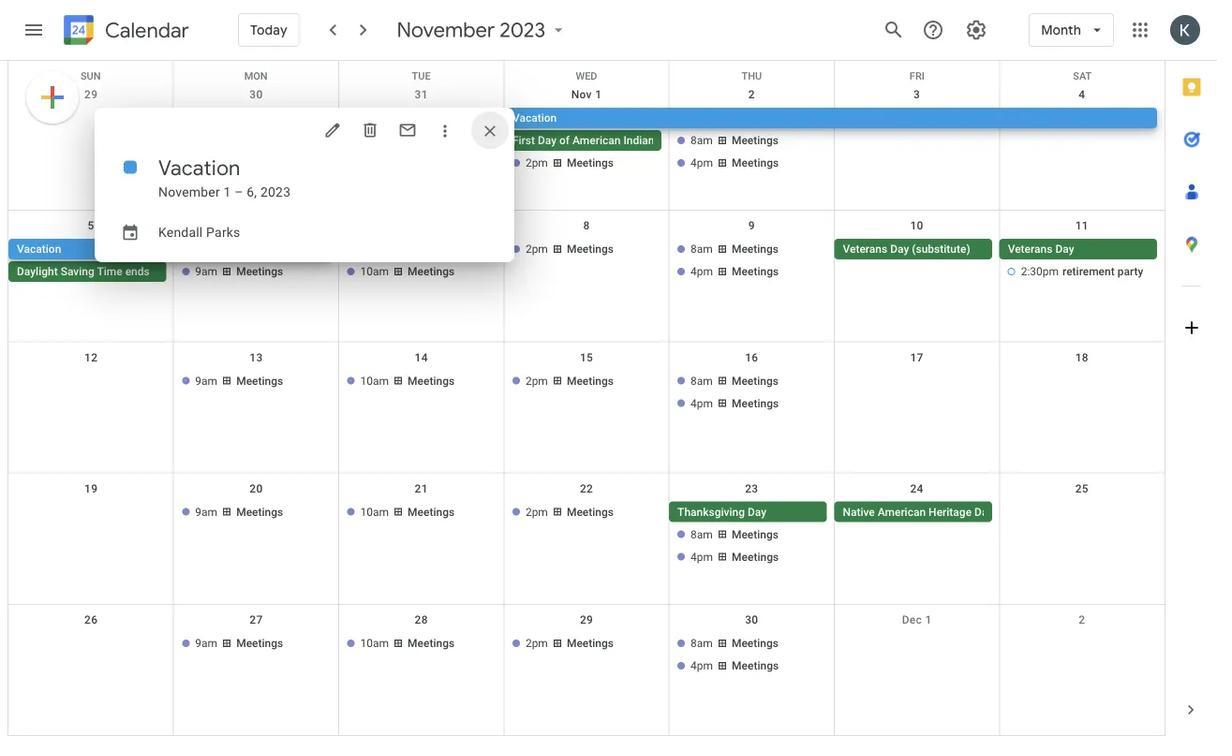Task type: describe. For each thing, give the bounding box(es) containing it.
wed
[[576, 70, 598, 82]]

4pm for 2
[[691, 157, 714, 170]]

cell containing halloween
[[339, 108, 504, 175]]

vacation for vacation november 1 – 6, 2023
[[158, 155, 241, 181]]

halloween
[[347, 112, 400, 125]]

veterans day (substitute) button
[[835, 239, 993, 260]]

12
[[84, 351, 98, 364]]

9am for 20
[[195, 506, 218, 519]]

ends
[[125, 266, 150, 279]]

first day of american indian heritage month button
[[504, 130, 736, 151]]

dec 1
[[902, 614, 932, 627]]

–
[[235, 184, 243, 200]]

4
[[1079, 88, 1086, 101]]

20
[[250, 482, 263, 496]]

vacation heading
[[158, 155, 241, 181]]

day for thanksgiving day
[[748, 506, 767, 519]]

21
[[415, 482, 428, 496]]

veterans day
[[1008, 243, 1075, 256]]

vacation button for daylight saving time ends
[[8, 239, 331, 260]]

kendall parks
[[158, 225, 241, 240]]

thanksgiving
[[678, 506, 745, 519]]

17
[[911, 351, 924, 364]]

time
[[97, 266, 122, 279]]

9am for 13
[[195, 374, 218, 388]]

sun
[[81, 70, 101, 82]]

nov 1
[[572, 88, 602, 101]]

1 9am from the top
[[195, 266, 218, 279]]

veterans for veterans day
[[1008, 243, 1053, 256]]

calendar element
[[60, 11, 189, 53]]

retirement
[[1063, 266, 1115, 279]]

sat
[[1074, 70, 1092, 82]]

1 2pm from the top
[[526, 157, 548, 170]]

calendar
[[105, 17, 189, 44]]

fri
[[910, 70, 925, 82]]

2pm for 22
[[526, 506, 548, 519]]

8am inside cell
[[691, 528, 713, 542]]

cell containing thanksgiving day
[[669, 502, 835, 570]]

month inside vacation first day of american indian heritage month
[[704, 134, 736, 147]]

10am for 21
[[361, 506, 389, 519]]

25
[[1076, 482, 1089, 496]]

22
[[580, 482, 594, 496]]

1 for dec 1
[[926, 614, 932, 627]]

kendall
[[158, 225, 203, 240]]

nov
[[572, 88, 592, 101]]

10am inside cell
[[361, 134, 389, 147]]

8
[[584, 220, 590, 233]]

4pm inside cell
[[691, 551, 714, 564]]

row containing 19
[[8, 474, 1165, 605]]

2023 inside the vacation november 1 – 6, 2023
[[261, 184, 291, 200]]

1 horizontal spatial november
[[397, 17, 495, 43]]

daylight saving time ends button
[[8, 262, 166, 282]]

heritage inside button
[[929, 506, 972, 519]]

grid containing 29
[[8, 61, 1165, 737]]

8am for 30
[[691, 637, 713, 650]]

24
[[911, 482, 924, 496]]

28
[[415, 614, 428, 627]]

1 horizontal spatial 30
[[745, 614, 759, 627]]

delete event image
[[361, 121, 380, 140]]

1 horizontal spatial 2023
[[500, 17, 546, 43]]

saving
[[61, 266, 94, 279]]

daylight
[[17, 266, 58, 279]]



Task type: vqa. For each thing, say whether or not it's contained in the screenshot.
heading
no



Task type: locate. For each thing, give the bounding box(es) containing it.
1 vertical spatial 30
[[745, 614, 759, 627]]

vacation button down thu
[[504, 108, 1158, 128]]

4pm
[[691, 157, 714, 170], [691, 266, 714, 279], [691, 397, 714, 410], [691, 551, 714, 564], [691, 660, 714, 673]]

cell containing veterans day
[[1000, 239, 1165, 284]]

1 horizontal spatial heritage
[[929, 506, 972, 519]]

day inside the veterans day (substitute) 'button'
[[891, 243, 910, 256]]

1 horizontal spatial month
[[1042, 22, 1082, 38]]

today
[[250, 22, 288, 38]]

3
[[914, 88, 921, 101]]

4 row from the top
[[8, 343, 1165, 474]]

29
[[84, 88, 98, 101], [580, 614, 594, 627]]

day inside native american heritage day button
[[975, 506, 994, 519]]

1 left –
[[224, 184, 231, 200]]

heritage right indian
[[658, 134, 701, 147]]

3 4pm from the top
[[691, 397, 714, 410]]

9am
[[195, 266, 218, 279], [195, 374, 218, 388], [195, 506, 218, 519], [195, 637, 218, 650]]

november down vacation heading
[[158, 184, 220, 200]]

thu
[[742, 70, 762, 82]]

today button
[[238, 8, 300, 53]]

1 vertical spatial 29
[[580, 614, 594, 627]]

american inside button
[[878, 506, 926, 519]]

0 horizontal spatial veterans
[[843, 243, 888, 256]]

0 vertical spatial vacation button
[[504, 108, 1158, 128]]

5 10am from the top
[[361, 637, 389, 650]]

3 2pm from the top
[[526, 374, 548, 388]]

2 veterans from the left
[[1008, 243, 1053, 256]]

1 vertical spatial 2023
[[261, 184, 291, 200]]

11
[[1076, 220, 1089, 233]]

american
[[573, 134, 621, 147], [878, 506, 926, 519]]

3 9am from the top
[[195, 506, 218, 519]]

13
[[250, 351, 263, 364]]

2pm for 29
[[526, 637, 548, 650]]

1 horizontal spatial 1
[[595, 88, 602, 101]]

month inside month dropdown button
[[1042, 22, 1082, 38]]

1 vertical spatial 1
[[224, 184, 231, 200]]

0 vertical spatial 2023
[[500, 17, 546, 43]]

row containing 26
[[8, 605, 1165, 737]]

november inside the vacation november 1 – 6, 2023
[[158, 184, 220, 200]]

1 horizontal spatial vacation
[[158, 155, 241, 181]]

veterans left (substitute)
[[843, 243, 888, 256]]

6 row from the top
[[8, 605, 1165, 737]]

10am
[[361, 134, 389, 147], [361, 266, 389, 279], [361, 374, 389, 388], [361, 506, 389, 519], [361, 637, 389, 650]]

3 row from the top
[[8, 211, 1165, 343]]

american right of
[[573, 134, 621, 147]]

native american heritage day button
[[835, 502, 994, 523]]

vacation november 1 – 6, 2023
[[158, 155, 291, 200]]

8am
[[691, 134, 713, 147], [691, 243, 713, 256], [691, 374, 713, 388], [691, 528, 713, 542], [691, 637, 713, 650]]

1 vertical spatial heritage
[[929, 506, 972, 519]]

native
[[843, 506, 875, 519]]

vacation for vacation first day of american indian heritage month
[[513, 112, 557, 125]]

main drawer image
[[23, 19, 45, 41]]

day for veterans day
[[1056, 243, 1075, 256]]

5 4pm from the top
[[691, 660, 714, 673]]

18
[[1076, 351, 1089, 364]]

8am for 16
[[691, 374, 713, 388]]

2 vertical spatial 1
[[926, 614, 932, 627]]

heritage right native
[[929, 506, 972, 519]]

month right indian
[[704, 134, 736, 147]]

november up tue
[[397, 17, 495, 43]]

1 4pm from the top
[[691, 157, 714, 170]]

9am for 27
[[195, 637, 218, 650]]

parks
[[206, 225, 241, 240]]

4pm for 30
[[691, 660, 714, 673]]

0 horizontal spatial american
[[573, 134, 621, 147]]

vacation for vacation daylight saving time ends
[[17, 243, 61, 256]]

native american heritage day
[[843, 506, 994, 519]]

1 right nov
[[595, 88, 602, 101]]

30
[[250, 88, 263, 101], [745, 614, 759, 627]]

2 2pm from the top
[[526, 243, 548, 256]]

23
[[745, 482, 759, 496]]

heritage
[[658, 134, 701, 147], [929, 506, 972, 519]]

heritage inside vacation first day of american indian heritage month
[[658, 134, 701, 147]]

0 horizontal spatial 2
[[749, 88, 755, 101]]

10am for 28
[[361, 637, 389, 650]]

2023
[[500, 17, 546, 43], [261, 184, 291, 200]]

1 horizontal spatial 29
[[580, 614, 594, 627]]

0 vertical spatial 1
[[595, 88, 602, 101]]

day inside veterans day button
[[1056, 243, 1075, 256]]

10am for 14
[[361, 374, 389, 388]]

1 veterans from the left
[[843, 243, 888, 256]]

american inside vacation first day of american indian heritage month
[[573, 134, 621, 147]]

2 4pm from the top
[[691, 266, 714, 279]]

1 vertical spatial 2
[[1079, 614, 1086, 627]]

0 horizontal spatial 1
[[224, 184, 231, 200]]

1 horizontal spatial veterans
[[1008, 243, 1053, 256]]

1 vertical spatial american
[[878, 506, 926, 519]]

1 right dec
[[926, 614, 932, 627]]

9
[[749, 220, 755, 233]]

19
[[84, 482, 98, 496]]

row containing 29
[[8, 80, 1165, 211]]

vacation button
[[504, 108, 1158, 128], [8, 239, 331, 260]]

mon
[[244, 70, 268, 82]]

day
[[538, 134, 557, 147], [891, 243, 910, 256], [1056, 243, 1075, 256], [748, 506, 767, 519], [975, 506, 994, 519]]

email event details image
[[398, 121, 417, 140]]

month
[[1042, 22, 1082, 38], [704, 134, 736, 147]]

0 horizontal spatial heritage
[[658, 134, 701, 147]]

party
[[1118, 266, 1144, 279]]

vacation button for first day of american indian heritage month
[[504, 108, 1158, 128]]

0 horizontal spatial month
[[704, 134, 736, 147]]

1 vertical spatial month
[[704, 134, 736, 147]]

0 vertical spatial vacation
[[513, 112, 557, 125]]

cell
[[8, 108, 174, 175], [339, 108, 504, 175], [504, 108, 1165, 175], [669, 108, 835, 175], [835, 108, 1000, 175], [1000, 108, 1165, 175], [8, 239, 339, 284], [669, 239, 835, 284], [1000, 239, 1165, 284], [8, 371, 174, 416], [669, 371, 835, 416], [835, 371, 1000, 416], [1000, 371, 1165, 416], [8, 502, 174, 570], [669, 502, 835, 570], [1000, 502, 1165, 570], [8, 634, 174, 679], [669, 634, 835, 679], [1000, 634, 1165, 679]]

first
[[513, 134, 535, 147]]

tue
[[412, 70, 431, 82]]

1 horizontal spatial 2
[[1079, 614, 1086, 627]]

0 vertical spatial heritage
[[658, 134, 701, 147]]

0 horizontal spatial 2023
[[261, 184, 291, 200]]

1 horizontal spatial american
[[878, 506, 926, 519]]

grid
[[8, 61, 1165, 737]]

halloween button
[[339, 108, 497, 128]]

(substitute)
[[912, 243, 971, 256]]

2:30pm retirement party
[[1022, 266, 1144, 279]]

day inside thanksgiving day button
[[748, 506, 767, 519]]

2
[[749, 88, 755, 101], [1079, 614, 1086, 627]]

1 vertical spatial vacation button
[[8, 239, 331, 260]]

0 horizontal spatial vacation button
[[8, 239, 331, 260]]

1 10am from the top
[[361, 134, 389, 147]]

1 row from the top
[[8, 61, 1165, 82]]

2 8am from the top
[[691, 243, 713, 256]]

0 horizontal spatial vacation
[[17, 243, 61, 256]]

1 vertical spatial vacation
[[158, 155, 241, 181]]

1 inside the vacation november 1 – 6, 2023
[[224, 184, 231, 200]]

veterans inside 'button'
[[843, 243, 888, 256]]

2 row from the top
[[8, 80, 1165, 211]]

1 for nov 1
[[595, 88, 602, 101]]

4 10am from the top
[[361, 506, 389, 519]]

0 horizontal spatial 30
[[250, 88, 263, 101]]

0 vertical spatial 30
[[250, 88, 263, 101]]

veterans day (substitute)
[[843, 243, 971, 256]]

4 2pm from the top
[[526, 506, 548, 519]]

vacation daylight saving time ends
[[17, 243, 150, 279]]

15
[[580, 351, 594, 364]]

vacation first day of american indian heritage month
[[513, 112, 736, 147]]

6,
[[247, 184, 257, 200]]

american down 24
[[878, 506, 926, 519]]

row containing 5
[[8, 211, 1165, 343]]

2 horizontal spatial 1
[[926, 614, 932, 627]]

8am for 2
[[691, 134, 713, 147]]

vacation inside the vacation november 1 – 6, 2023
[[158, 155, 241, 181]]

1
[[595, 88, 602, 101], [224, 184, 231, 200], [926, 614, 932, 627]]

5 8am from the top
[[691, 637, 713, 650]]

vacation inside vacation first day of american indian heritage month
[[513, 112, 557, 125]]

month button
[[1030, 8, 1115, 53]]

vacation up –
[[158, 155, 241, 181]]

2 9am from the top
[[195, 374, 218, 388]]

vacation button up ends
[[8, 239, 331, 260]]

4pm for 16
[[691, 397, 714, 410]]

settings menu image
[[966, 19, 988, 41]]

day for veterans day (substitute)
[[891, 243, 910, 256]]

5 2pm from the top
[[526, 637, 548, 650]]

veterans for veterans day (substitute)
[[843, 243, 888, 256]]

10
[[911, 220, 924, 233]]

thanksgiving day
[[678, 506, 767, 519]]

tab list
[[1166, 61, 1218, 684]]

5
[[88, 220, 94, 233]]

3 10am from the top
[[361, 374, 389, 388]]

0 horizontal spatial 29
[[84, 88, 98, 101]]

4 9am from the top
[[195, 637, 218, 650]]

calendar heading
[[101, 17, 189, 44]]

november 2023
[[397, 17, 546, 43]]

vacation up first
[[513, 112, 557, 125]]

dec
[[902, 614, 923, 627]]

day inside vacation first day of american indian heritage month
[[538, 134, 557, 147]]

november
[[397, 17, 495, 43], [158, 184, 220, 200]]

row containing sun
[[8, 61, 1165, 82]]

1 horizontal spatial vacation button
[[504, 108, 1158, 128]]

3 8am from the top
[[691, 374, 713, 388]]

0 vertical spatial 29
[[84, 88, 98, 101]]

veterans inside button
[[1008, 243, 1053, 256]]

veterans day button
[[1000, 239, 1158, 260]]

1 8am from the top
[[691, 134, 713, 147]]

2:30pm
[[1022, 266, 1059, 279]]

vacation inside the vacation daylight saving time ends
[[17, 243, 61, 256]]

27
[[250, 614, 263, 627]]

4 8am from the top
[[691, 528, 713, 542]]

2 vertical spatial vacation
[[17, 243, 61, 256]]

meetings
[[408, 134, 455, 147], [732, 134, 779, 147], [567, 157, 614, 170], [732, 157, 779, 170], [567, 243, 614, 256], [732, 243, 779, 256], [236, 266, 283, 279], [408, 266, 455, 279], [732, 266, 779, 279], [236, 374, 283, 388], [408, 374, 455, 388], [567, 374, 614, 388], [732, 374, 779, 388], [732, 397, 779, 410], [236, 506, 283, 519], [408, 506, 455, 519], [567, 506, 614, 519], [732, 528, 779, 542], [732, 551, 779, 564], [236, 637, 283, 650], [408, 637, 455, 650], [567, 637, 614, 650], [732, 637, 779, 650], [732, 660, 779, 673]]

november 2023 button
[[390, 17, 576, 43]]

row
[[8, 61, 1165, 82], [8, 80, 1165, 211], [8, 211, 1165, 343], [8, 343, 1165, 474], [8, 474, 1165, 605], [8, 605, 1165, 737]]

2pm for 15
[[526, 374, 548, 388]]

vacation
[[513, 112, 557, 125], [158, 155, 241, 181], [17, 243, 61, 256]]

31
[[415, 88, 428, 101]]

2pm for 8
[[526, 243, 548, 256]]

veterans
[[843, 243, 888, 256], [1008, 243, 1053, 256]]

0 vertical spatial november
[[397, 17, 495, 43]]

4 4pm from the top
[[691, 551, 714, 564]]

0 vertical spatial 2
[[749, 88, 755, 101]]

4pm for 9
[[691, 266, 714, 279]]

row containing 12
[[8, 343, 1165, 474]]

5 row from the top
[[8, 474, 1165, 605]]

month up sat at the top of page
[[1042, 22, 1082, 38]]

26
[[84, 614, 98, 627]]

8am for 9
[[691, 243, 713, 256]]

thanksgiving day button
[[669, 502, 827, 523]]

of
[[560, 134, 570, 147]]

indian
[[624, 134, 655, 147]]

0 horizontal spatial november
[[158, 184, 220, 200]]

0 vertical spatial month
[[1042, 22, 1082, 38]]

2 10am from the top
[[361, 266, 389, 279]]

2 horizontal spatial vacation
[[513, 112, 557, 125]]

vacation up daylight
[[17, 243, 61, 256]]

2pm
[[526, 157, 548, 170], [526, 243, 548, 256], [526, 374, 548, 388], [526, 506, 548, 519], [526, 637, 548, 650]]

veterans up 2:30pm
[[1008, 243, 1053, 256]]

1 vertical spatial november
[[158, 184, 220, 200]]

14
[[415, 351, 428, 364]]

16
[[745, 351, 759, 364]]

0 vertical spatial american
[[573, 134, 621, 147]]



